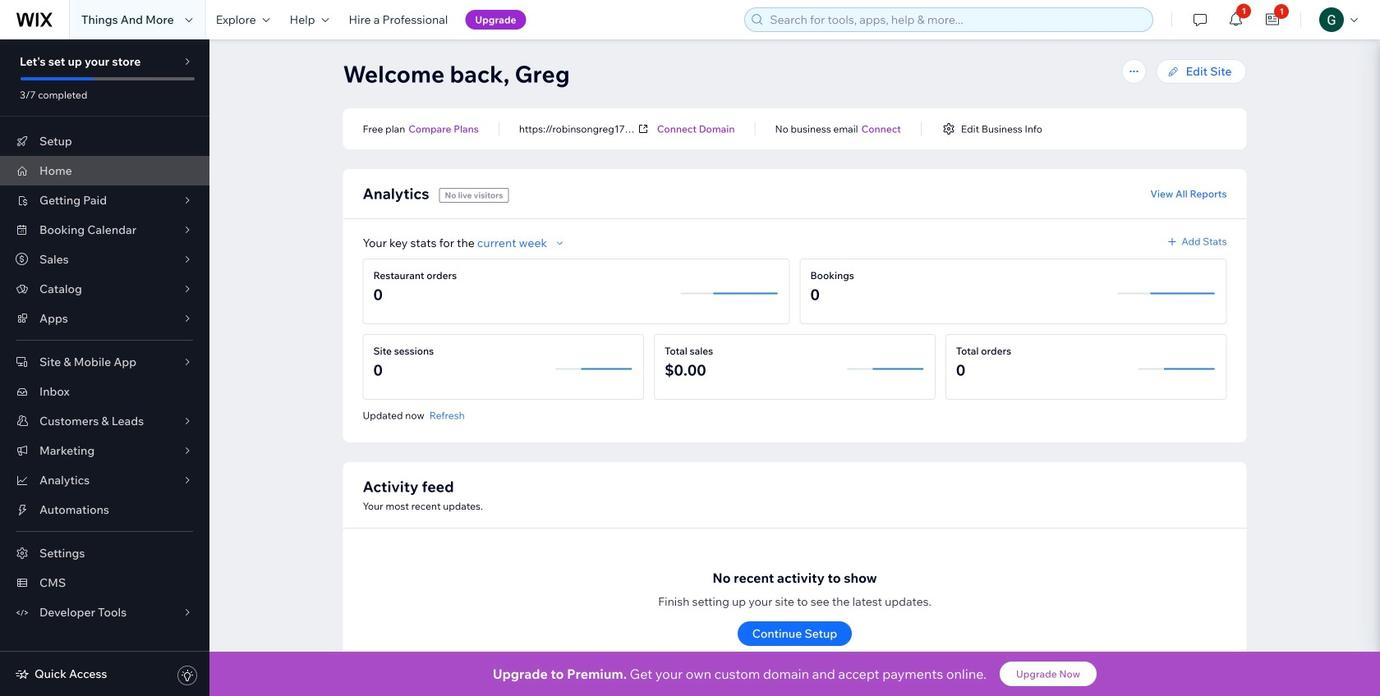 Task type: vqa. For each thing, say whether or not it's contained in the screenshot.
creating to the right
no



Task type: describe. For each thing, give the bounding box(es) containing it.
sidebar element
[[0, 39, 210, 697]]



Task type: locate. For each thing, give the bounding box(es) containing it.
Search for tools, apps, help & more... field
[[765, 8, 1148, 31]]



